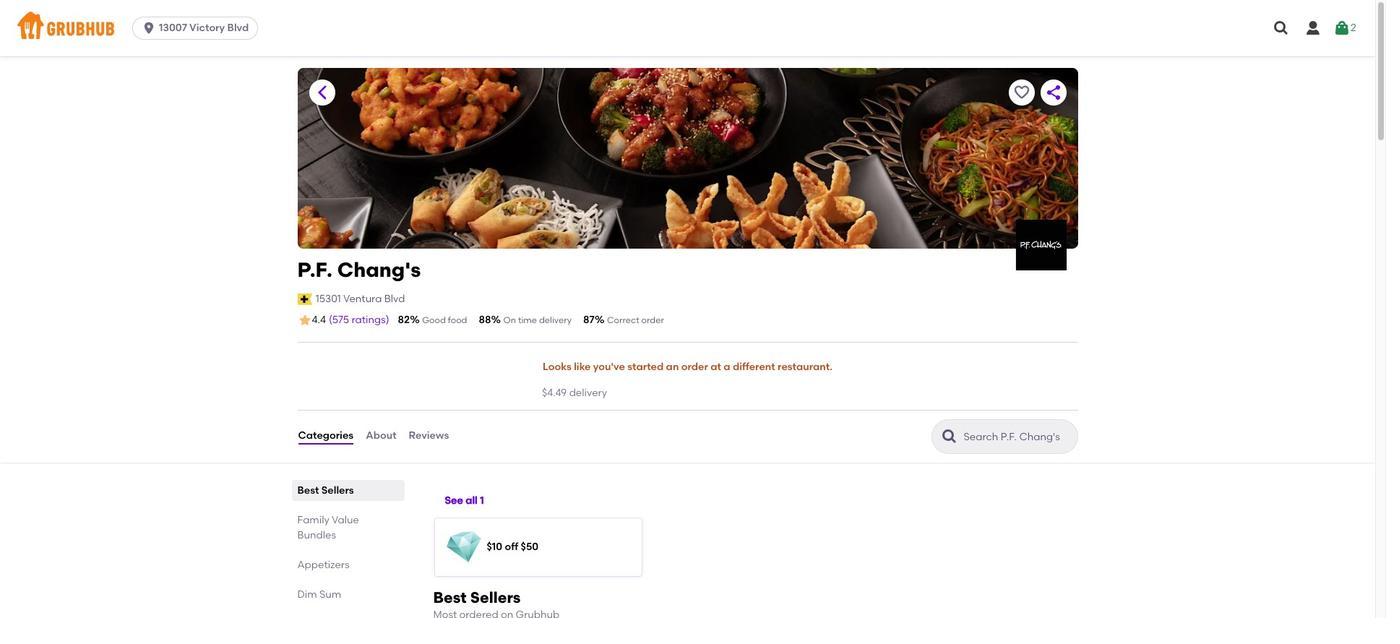 Task type: describe. For each thing, give the bounding box(es) containing it.
2 svg image from the left
[[1305, 20, 1322, 37]]

about button
[[365, 410, 397, 462]]

sum
[[320, 588, 341, 600]]

see all 1 button
[[445, 488, 484, 514]]

looks
[[543, 361, 572, 373]]

at
[[711, 361, 721, 373]]

1 vertical spatial best sellers
[[433, 588, 521, 606]]

save this restaurant image
[[1013, 84, 1030, 101]]

save this restaurant button
[[1009, 80, 1035, 106]]

p.f. chang's
[[297, 257, 421, 282]]

$4.49 delivery
[[542, 387, 607, 399]]

off
[[505, 541, 518, 553]]

victory
[[189, 22, 225, 34]]

1 vertical spatial delivery
[[569, 387, 607, 399]]

p.f. chang's logo image
[[1016, 220, 1067, 270]]

main navigation navigation
[[0, 0, 1376, 56]]

looks like you've started an order at a different restaurant. button
[[542, 351, 833, 383]]

$10 off $50
[[487, 541, 539, 553]]

0 vertical spatial delivery
[[539, 315, 572, 325]]

$4.49
[[542, 387, 567, 399]]

$10 off $50 button
[[435, 518, 642, 576]]

0 horizontal spatial sellers
[[321, 484, 354, 496]]

good
[[422, 315, 446, 325]]

bundles
[[297, 529, 336, 541]]

Search P.F. Chang's search field
[[962, 430, 1073, 443]]

food
[[448, 315, 467, 325]]

ratings)
[[352, 314, 389, 326]]

15301
[[316, 293, 341, 305]]

appetizers
[[297, 558, 350, 571]]

15301 ventura blvd
[[316, 293, 405, 305]]

correct
[[607, 315, 639, 325]]

svg image inside 2 button
[[1334, 20, 1351, 37]]

88
[[479, 314, 491, 326]]

13007 victory blvd
[[159, 22, 249, 34]]

order inside button
[[681, 361, 708, 373]]

a
[[724, 361, 730, 373]]

different
[[733, 361, 775, 373]]

0 vertical spatial best sellers
[[297, 484, 354, 496]]

82
[[398, 314, 410, 326]]

dim sum
[[297, 588, 341, 600]]

on time delivery
[[503, 315, 572, 325]]

like
[[574, 361, 591, 373]]

see all 1
[[445, 495, 484, 507]]

15301 ventura blvd button
[[315, 291, 406, 307]]

search icon image
[[941, 428, 958, 445]]

subscription pass image
[[297, 293, 312, 305]]

see
[[445, 495, 463, 507]]

chang's
[[337, 257, 421, 282]]



Task type: vqa. For each thing, say whether or not it's contained in the screenshot.
CHEESE, inside Grilled chicken breast, bacon, blue cheese, hard boiled ege. Avocado, tomato, Kalamata olive with romain lettuce, blue cheese dressing.
no



Task type: locate. For each thing, give the bounding box(es) containing it.
svg image
[[1273, 20, 1290, 37], [1305, 20, 1322, 37], [1334, 20, 1351, 37]]

2
[[1351, 22, 1357, 34]]

1 svg image from the left
[[1273, 20, 1290, 37]]

about
[[366, 430, 397, 442]]

$50
[[521, 541, 539, 553]]

restaurant.
[[778, 361, 833, 373]]

0 vertical spatial blvd
[[227, 22, 249, 34]]

started
[[628, 361, 664, 373]]

share icon image
[[1045, 84, 1062, 101]]

0 vertical spatial order
[[642, 315, 664, 325]]

best sellers up family
[[297, 484, 354, 496]]

4.4
[[312, 314, 326, 326]]

you've
[[593, 361, 625, 373]]

1 horizontal spatial sellers
[[470, 588, 521, 606]]

blvd for 13007 victory blvd
[[227, 22, 249, 34]]

3 svg image from the left
[[1334, 20, 1351, 37]]

2 horizontal spatial svg image
[[1334, 20, 1351, 37]]

an
[[666, 361, 679, 373]]

good food
[[422, 315, 467, 325]]

0 vertical spatial sellers
[[321, 484, 354, 496]]

(575 ratings)
[[329, 314, 389, 326]]

sellers up value
[[321, 484, 354, 496]]

svg image
[[142, 21, 156, 35]]

1 vertical spatial sellers
[[470, 588, 521, 606]]

13007 victory blvd button
[[132, 17, 264, 40]]

delivery down "like"
[[569, 387, 607, 399]]

best down rewards image
[[433, 588, 467, 606]]

1 horizontal spatial order
[[681, 361, 708, 373]]

0 horizontal spatial blvd
[[227, 22, 249, 34]]

value
[[332, 514, 359, 526]]

p.f.
[[297, 257, 332, 282]]

ventura
[[343, 293, 382, 305]]

correct order
[[607, 315, 664, 325]]

0 horizontal spatial order
[[642, 315, 664, 325]]

categories
[[298, 430, 354, 442]]

looks like you've started an order at a different restaurant.
[[543, 361, 833, 373]]

time
[[518, 315, 537, 325]]

best sellers
[[297, 484, 354, 496], [433, 588, 521, 606]]

blvd right victory
[[227, 22, 249, 34]]

blvd inside 15301 ventura blvd button
[[384, 293, 405, 305]]

reviews button
[[408, 410, 450, 462]]

1 vertical spatial order
[[681, 361, 708, 373]]

best
[[297, 484, 319, 496], [433, 588, 467, 606]]

2 button
[[1334, 15, 1357, 41]]

87
[[583, 314, 595, 326]]

blvd inside 13007 victory blvd button
[[227, 22, 249, 34]]

family value bundles
[[297, 514, 359, 541]]

1 horizontal spatial best sellers
[[433, 588, 521, 606]]

blvd up 82
[[384, 293, 405, 305]]

delivery right time
[[539, 315, 572, 325]]

best up family
[[297, 484, 319, 496]]

(575
[[329, 314, 349, 326]]

1
[[480, 495, 484, 507]]

0 horizontal spatial best
[[297, 484, 319, 496]]

categories button
[[297, 410, 354, 462]]

delivery
[[539, 315, 572, 325], [569, 387, 607, 399]]

dim
[[297, 588, 317, 600]]

on
[[503, 315, 516, 325]]

1 vertical spatial best
[[433, 588, 467, 606]]

$10
[[487, 541, 502, 553]]

family
[[297, 514, 330, 526]]

1 horizontal spatial best
[[433, 588, 467, 606]]

0 horizontal spatial svg image
[[1273, 20, 1290, 37]]

order left at
[[681, 361, 708, 373]]

0 horizontal spatial best sellers
[[297, 484, 354, 496]]

1 vertical spatial blvd
[[384, 293, 405, 305]]

1 horizontal spatial blvd
[[384, 293, 405, 305]]

star icon image
[[297, 313, 312, 328]]

reviews
[[409, 430, 449, 442]]

0 vertical spatial best
[[297, 484, 319, 496]]

blvd for 15301 ventura blvd
[[384, 293, 405, 305]]

order right the correct
[[642, 315, 664, 325]]

blvd
[[227, 22, 249, 34], [384, 293, 405, 305]]

1 horizontal spatial svg image
[[1305, 20, 1322, 37]]

best sellers down rewards image
[[433, 588, 521, 606]]

order
[[642, 315, 664, 325], [681, 361, 708, 373]]

sellers
[[321, 484, 354, 496], [470, 588, 521, 606]]

13007
[[159, 22, 187, 34]]

all
[[466, 495, 478, 507]]

rewards image
[[446, 530, 481, 564]]

caret left icon image
[[313, 84, 331, 101]]

sellers down $10
[[470, 588, 521, 606]]



